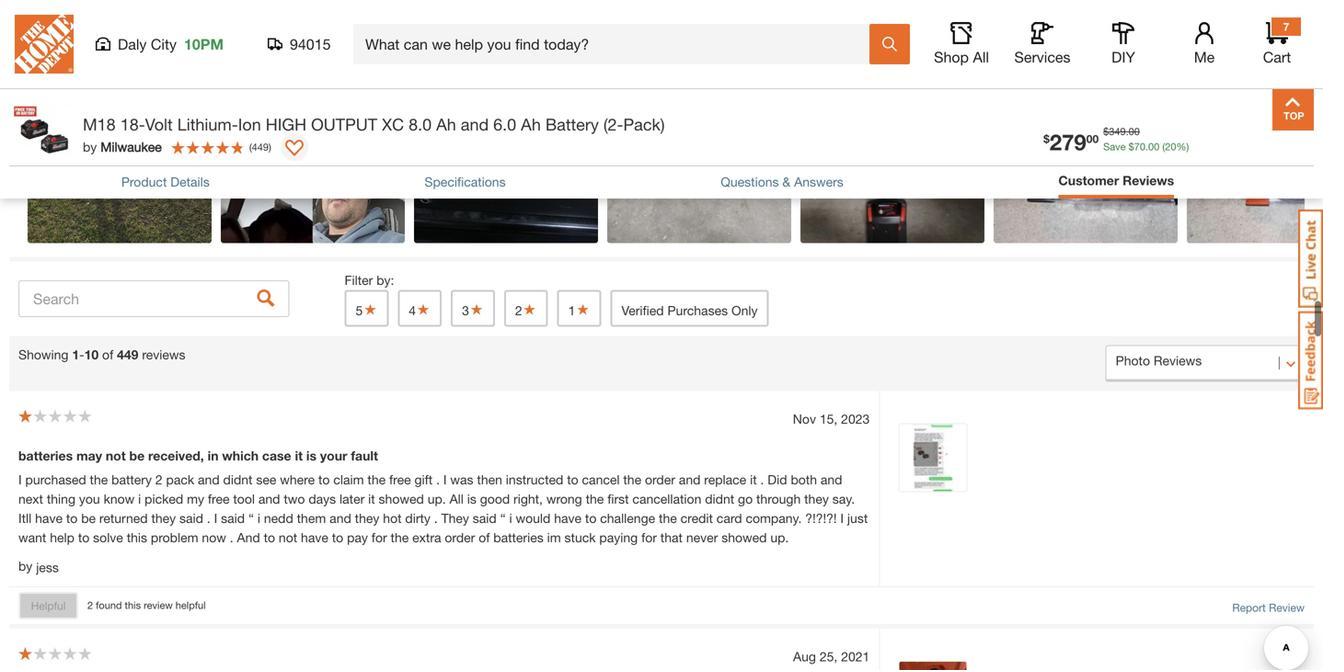 Task type: describe. For each thing, give the bounding box(es) containing it.
extra
[[412, 530, 441, 546]]

may
[[76, 448, 102, 464]]

2021
[[841, 649, 870, 665]]

0 horizontal spatial 449
[[117, 347, 138, 362]]

2 horizontal spatial $
[[1129, 141, 1134, 153]]

report review
[[1232, 602, 1305, 614]]

aug
[[793, 649, 816, 665]]

just
[[847, 511, 868, 526]]

1 horizontal spatial be
[[129, 448, 145, 464]]

feedback link image
[[1298, 311, 1323, 410]]

(2-
[[603, 115, 623, 134]]

all inside shop all button
[[973, 48, 989, 66]]

0 horizontal spatial 00
[[1086, 132, 1099, 145]]

m18 18-volt lithium-ion high output xc 8.0 ah and 6.0 ah battery (2-pack)
[[83, 115, 665, 134]]

display image
[[285, 140, 304, 158]]

the up first
[[623, 472, 641, 488]]

nedd
[[264, 511, 293, 526]]

1 vertical spatial batteries
[[493, 530, 543, 546]]

2 for from the left
[[641, 530, 657, 546]]

im
[[547, 530, 561, 546]]

( 449 )
[[249, 141, 271, 153]]

which
[[222, 448, 259, 464]]

and up say.
[[821, 472, 842, 488]]

20
[[1165, 141, 1176, 153]]

lithium-
[[177, 115, 238, 134]]

did
[[768, 472, 787, 488]]

0 horizontal spatial 1
[[72, 347, 79, 362]]

1 for from the left
[[372, 530, 387, 546]]

me
[[1194, 48, 1215, 66]]

gift
[[414, 472, 433, 488]]

filter by:
[[345, 273, 394, 288]]

both
[[791, 472, 817, 488]]

paying
[[599, 530, 638, 546]]

reviews
[[1123, 173, 1174, 188]]

2 for 2
[[515, 303, 522, 318]]

filter
[[345, 273, 373, 288]]

0 vertical spatial of
[[102, 347, 113, 362]]

94015 button
[[268, 35, 331, 53]]

aug 25, 2021
[[793, 649, 870, 665]]

dirty
[[405, 511, 430, 526]]

fault
[[351, 448, 378, 464]]

star symbol image for 5
[[363, 303, 377, 316]]

-
[[79, 347, 84, 362]]

by jess
[[18, 559, 59, 575]]

the home depot logo image
[[15, 15, 74, 74]]

customer for customer images
[[18, 5, 96, 24]]

and down see
[[258, 492, 280, 507]]

thing
[[47, 492, 75, 507]]

services
[[1014, 48, 1070, 66]]

company.
[[746, 511, 802, 526]]

xc
[[382, 115, 404, 134]]

nov 15, 2023
[[793, 412, 870, 427]]

later
[[340, 492, 365, 507]]

0 horizontal spatial free
[[208, 492, 230, 507]]

product image image
[[14, 98, 74, 158]]

m18
[[83, 115, 116, 134]]

2 horizontal spatial have
[[554, 511, 581, 526]]

case
[[262, 448, 291, 464]]

claim
[[333, 472, 364, 488]]

services button
[[1013, 22, 1072, 66]]

this inside batteries may not be received, in which case it is your fault i  purchased the battery 2 pack and didnt see where to claim the free gift .  i was then instructed to cancel the order and replace it . did both and next thing you know i picked my free tool and two days later it showed up.    all is good right, wrong the first cancellation didnt go through they say. itll have to be returned they said .   i said " i nedd them and they hot dirty .  they said " i would have to challenge the credit card company. ?!?!?!  i just want  help to solve this problem now .  and to not have to pay for the extra order of batteries im stuck paying for that never showed up.
[[127, 530, 147, 546]]

&
[[782, 174, 791, 189]]

1 ah from the left
[[436, 115, 456, 134]]

2 for 2 found this review helpful
[[87, 600, 93, 612]]

by:
[[377, 273, 394, 288]]

volt
[[145, 115, 173, 134]]

never
[[686, 530, 718, 546]]

to right help
[[78, 530, 89, 546]]

verified purchases only
[[621, 303, 758, 318]]

6.0
[[493, 115, 516, 134]]

output
[[311, 115, 377, 134]]

daly city 10pm
[[118, 35, 224, 53]]

1 horizontal spatial 449
[[252, 141, 269, 153]]

0 vertical spatial not
[[106, 448, 126, 464]]

0 horizontal spatial $
[[1043, 132, 1050, 145]]

want
[[18, 530, 46, 546]]

customer reviews
[[1058, 173, 1174, 188]]

18-
[[120, 115, 145, 134]]

2 horizontal spatial they
[[804, 492, 829, 507]]

helpful
[[175, 600, 206, 612]]

5
[[356, 303, 363, 318]]

itll
[[18, 511, 32, 526]]

all inside batteries may not be received, in which case it is your fault i  purchased the battery 2 pack and didnt see where to claim the free gift .  i was then instructed to cancel the order and replace it . did both and next thing you know i picked my free tool and two days later it showed up.    all is good right, wrong the first cancellation didnt go through they say. itll have to be returned they said .   i said " i nedd them and they hot dirty .  they said " i would have to challenge the credit card company. ?!?!?!  i just want  help to solve this problem now .  and to not have to pay for the extra order of batteries im stuck paying for that never showed up.
[[449, 492, 464, 507]]

to left pay
[[332, 530, 343, 546]]

0 vertical spatial free
[[389, 472, 411, 488]]

challenge
[[600, 511, 655, 526]]

you
[[79, 492, 100, 507]]

me button
[[1175, 22, 1234, 66]]

your
[[320, 448, 347, 464]]

questions
[[721, 174, 779, 189]]

2 horizontal spatial 00
[[1148, 141, 1160, 153]]

i left was
[[443, 472, 447, 488]]

1 horizontal spatial 00
[[1129, 126, 1140, 138]]

cancel
[[582, 472, 620, 488]]

1 vertical spatial this
[[125, 600, 141, 612]]

star symbol image for 4
[[416, 303, 431, 316]]

nov
[[793, 412, 816, 427]]

verified
[[621, 303, 664, 318]]

0 vertical spatial order
[[645, 472, 675, 488]]

2 found this review helpful
[[87, 600, 206, 612]]

to up the stuck
[[585, 511, 597, 526]]

1 vertical spatial not
[[279, 530, 297, 546]]

details
[[170, 174, 210, 189]]

replace
[[704, 472, 746, 488]]

purchased
[[25, 472, 86, 488]]

0 horizontal spatial it
[[295, 448, 303, 464]]

25,
[[820, 649, 838, 665]]

live chat image
[[1298, 210, 1323, 308]]

picked
[[145, 492, 183, 507]]

next
[[18, 492, 43, 507]]

and down later
[[330, 511, 351, 526]]

1 vertical spatial didnt
[[705, 492, 734, 507]]

2 inside batteries may not be received, in which case it is your fault i  purchased the battery 2 pack and didnt see where to claim the free gift .  i was then instructed to cancel the order and replace it . did both and next thing you know i picked my free tool and two days later it showed up.    all is good right, wrong the first cancellation didnt go through they say. itll have to be returned they said .   i said " i nedd them and they hot dirty .  they said " i would have to challenge the credit card company. ?!?!?!  i just want  help to solve this problem now .  and to not have to pay for the extra order of batteries im stuck paying for that never showed up.
[[155, 472, 163, 488]]

jess button
[[36, 558, 59, 578]]

say.
[[832, 492, 855, 507]]

credit
[[680, 511, 713, 526]]

i up the now on the left
[[214, 511, 217, 526]]

1 " from the left
[[248, 511, 254, 526]]

now
[[202, 530, 226, 546]]

and left 6.0 at the left top of the page
[[461, 115, 489, 134]]

1 button
[[557, 290, 601, 327]]

2 horizontal spatial i
[[509, 511, 512, 526]]

0 horizontal spatial have
[[35, 511, 63, 526]]

the down fault
[[367, 472, 386, 488]]

helpful
[[31, 600, 66, 613]]

the down cancel at bottom left
[[586, 492, 604, 507]]

and up my
[[198, 472, 220, 488]]

i left the just
[[840, 511, 844, 526]]

report
[[1232, 602, 1266, 614]]

to up help
[[66, 511, 78, 526]]



Task type: locate. For each thing, give the bounding box(es) containing it.
0 horizontal spatial showed
[[379, 492, 424, 507]]

the
[[90, 472, 108, 488], [367, 472, 386, 488], [623, 472, 641, 488], [586, 492, 604, 507], [659, 511, 677, 526], [391, 530, 409, 546]]

customer left images
[[18, 5, 96, 24]]

1 horizontal spatial of
[[479, 530, 490, 546]]

2 " from the left
[[500, 511, 506, 526]]

0 horizontal spatial for
[[372, 530, 387, 546]]

$ right the save
[[1129, 141, 1134, 153]]

see
[[256, 472, 276, 488]]

3 star symbol image from the left
[[575, 303, 590, 316]]

shop all button
[[932, 22, 991, 66]]

1 vertical spatial it
[[750, 472, 757, 488]]

0 vertical spatial didnt
[[223, 472, 252, 488]]

0 horizontal spatial i
[[138, 492, 141, 507]]

to up 'days' in the left bottom of the page
[[318, 472, 330, 488]]

of down good
[[479, 530, 490, 546]]

1 horizontal spatial up.
[[770, 530, 789, 546]]

2 horizontal spatial star symbol image
[[575, 303, 590, 316]]

449 down ion
[[252, 141, 269, 153]]

only
[[731, 303, 758, 318]]

product
[[121, 174, 167, 189]]

it up go
[[750, 472, 757, 488]]

card
[[717, 511, 742, 526]]

( left %)
[[1162, 141, 1165, 153]]

2 horizontal spatial it
[[750, 472, 757, 488]]

1 star symbol image from the left
[[416, 303, 431, 316]]

star symbol image inside 5 button
[[363, 303, 377, 316]]

1 ( from the left
[[1162, 141, 1165, 153]]

star symbol image down filter by:
[[363, 303, 377, 316]]

0 vertical spatial all
[[973, 48, 989, 66]]

1 vertical spatial free
[[208, 492, 230, 507]]

1 horizontal spatial i
[[257, 511, 260, 526]]

1 horizontal spatial ah
[[521, 115, 541, 134]]

1 vertical spatial up.
[[770, 530, 789, 546]]

they down picked
[[151, 511, 176, 526]]

order up cancellation
[[645, 472, 675, 488]]

1 vertical spatial customer
[[1058, 173, 1119, 188]]

they up pay
[[355, 511, 379, 526]]

ah right 6.0 at the left top of the page
[[521, 115, 541, 134]]

the down the hot
[[391, 530, 409, 546]]

by inside by jess
[[18, 559, 32, 574]]

the down cancellation
[[659, 511, 677, 526]]

to up wrong on the bottom left
[[567, 472, 578, 488]]

ion
[[238, 115, 261, 134]]

it right case
[[295, 448, 303, 464]]

questions & answers button
[[721, 172, 843, 192], [721, 172, 843, 192]]

showed up the hot
[[379, 492, 424, 507]]

0 horizontal spatial order
[[445, 530, 475, 546]]

1 star symbol image from the left
[[363, 303, 377, 316]]

customer
[[18, 5, 96, 24], [1058, 173, 1119, 188]]

have down them
[[301, 530, 328, 546]]

showed down card
[[721, 530, 767, 546]]

2 ah from the left
[[521, 115, 541, 134]]

0 horizontal spatial be
[[81, 511, 96, 526]]

i up next
[[18, 472, 22, 488]]

diy
[[1112, 48, 1135, 66]]

didnt down 'replace'
[[705, 492, 734, 507]]

0 horizontal spatial they
[[151, 511, 176, 526]]

tool
[[233, 492, 255, 507]]

1 horizontal spatial batteries
[[493, 530, 543, 546]]

it right later
[[368, 492, 375, 507]]

0 horizontal spatial not
[[106, 448, 126, 464]]

star symbol image left the 2 button
[[469, 303, 484, 316]]

customer for customer reviews
[[1058, 173, 1119, 188]]

star symbol image for 1
[[575, 303, 590, 316]]

2 horizontal spatial 2
[[515, 303, 522, 318]]

1 vertical spatial 2
[[155, 472, 163, 488]]

for right pay
[[372, 530, 387, 546]]

free
[[389, 472, 411, 488], [208, 492, 230, 507]]

free left the gift
[[389, 472, 411, 488]]

0 horizontal spatial by
[[18, 559, 32, 574]]

have down wrong on the bottom left
[[554, 511, 581, 526]]

$
[[1103, 126, 1109, 138], [1043, 132, 1050, 145], [1129, 141, 1134, 153]]

0 vertical spatial is
[[306, 448, 317, 464]]

pay
[[347, 530, 368, 546]]

customer down the save
[[1058, 173, 1119, 188]]

%)
[[1176, 141, 1189, 153]]

star symbol image
[[363, 303, 377, 316], [469, 303, 484, 316]]

didnt up tool
[[223, 472, 252, 488]]

1 vertical spatial is
[[467, 492, 476, 507]]

high
[[266, 115, 306, 134]]

ah
[[436, 115, 456, 134], [521, 115, 541, 134]]

star symbol image left 1 'button'
[[522, 303, 537, 316]]

0 vertical spatial batteries
[[18, 448, 73, 464]]

0 horizontal spatial ah
[[436, 115, 456, 134]]

1 vertical spatial be
[[81, 511, 96, 526]]

is down was
[[467, 492, 476, 507]]

by down m18
[[83, 139, 97, 155]]

customer reviews button
[[1058, 171, 1174, 194], [1058, 171, 1174, 190]]

" down good
[[500, 511, 506, 526]]

2 up picked
[[155, 472, 163, 488]]

1 vertical spatial showed
[[721, 530, 767, 546]]

0 vertical spatial up.
[[428, 492, 446, 507]]

reviews
[[142, 347, 185, 362]]

0 horizontal spatial customer
[[18, 5, 96, 24]]

( left )
[[249, 141, 252, 153]]

cart 7
[[1263, 20, 1291, 66]]

2 horizontal spatial said
[[473, 511, 497, 526]]

right,
[[513, 492, 543, 507]]

star symbol image left 3
[[416, 303, 431, 316]]

0 vertical spatial 2
[[515, 303, 522, 318]]

0 vertical spatial 1
[[568, 303, 575, 318]]

solve
[[93, 530, 123, 546]]

be down you
[[81, 511, 96, 526]]

1 vertical spatial all
[[449, 492, 464, 507]]

to
[[318, 472, 330, 488], [567, 472, 578, 488], [66, 511, 78, 526], [585, 511, 597, 526], [78, 530, 89, 546], [264, 530, 275, 546], [332, 530, 343, 546]]

1 horizontal spatial they
[[355, 511, 379, 526]]

all up they
[[449, 492, 464, 507]]

of inside batteries may not be received, in which case it is your fault i  purchased the battery 2 pack and didnt see where to claim the free gift .  i was then instructed to cancel the order and replace it . did both and next thing you know i picked my free tool and two days later it showed up.    all is good right, wrong the first cancellation didnt go through they say. itll have to be returned they said .   i said " i nedd them and they hot dirty .  they said " i would have to challenge the credit card company. ?!?!?!  i just want  help to solve this problem now .  and to not have to pay for the extra order of batteries im stuck paying for that never showed up.
[[479, 530, 490, 546]]

questions & answers
[[721, 174, 843, 189]]

1 horizontal spatial (
[[1162, 141, 1165, 153]]

this down returned
[[127, 530, 147, 546]]

2 ( from the left
[[249, 141, 252, 153]]

1 vertical spatial 1
[[72, 347, 79, 362]]

1 horizontal spatial $
[[1103, 126, 1109, 138]]

0 horizontal spatial up.
[[428, 492, 446, 507]]

0 horizontal spatial star symbol image
[[363, 303, 377, 316]]

1 horizontal spatial all
[[973, 48, 989, 66]]

shop all
[[934, 48, 989, 66]]

4 button
[[398, 290, 442, 327]]

1 horizontal spatial it
[[368, 492, 375, 507]]

1 horizontal spatial order
[[645, 472, 675, 488]]

1 horizontal spatial star symbol image
[[469, 303, 484, 316]]

is left the your
[[306, 448, 317, 464]]

star symbol image
[[416, 303, 431, 316], [522, 303, 537, 316], [575, 303, 590, 316]]

batteries down would
[[493, 530, 543, 546]]

10pm
[[184, 35, 224, 53]]

up. down the gift
[[428, 492, 446, 507]]

star symbol image inside 1 'button'
[[575, 303, 590, 316]]

two
[[284, 492, 305, 507]]

)
[[269, 141, 271, 153]]

milwaukee
[[100, 139, 162, 155]]

this right found
[[125, 600, 141, 612]]

0 vertical spatial this
[[127, 530, 147, 546]]

showed
[[379, 492, 424, 507], [721, 530, 767, 546]]

0 vertical spatial by
[[83, 139, 97, 155]]

1 horizontal spatial customer
[[1058, 173, 1119, 188]]

1 vertical spatial 449
[[117, 347, 138, 362]]

5 button
[[345, 290, 389, 327]]

was
[[450, 472, 473, 488]]

the up you
[[90, 472, 108, 488]]

in
[[208, 448, 219, 464]]

by for by jess
[[18, 559, 32, 574]]

pack
[[166, 472, 194, 488]]

not right the may
[[106, 448, 126, 464]]

by left jess
[[18, 559, 32, 574]]

through
[[756, 492, 801, 507]]

order
[[645, 472, 675, 488], [445, 530, 475, 546]]

product details button
[[121, 172, 210, 192], [121, 172, 210, 192]]

star symbol image inside the 4 button
[[416, 303, 431, 316]]

star symbol image inside 3 button
[[469, 303, 484, 316]]

1 left "10"
[[72, 347, 79, 362]]

1 horizontal spatial for
[[641, 530, 657, 546]]

1 horizontal spatial free
[[389, 472, 411, 488]]

they
[[441, 511, 469, 526]]

2 right 3 button
[[515, 303, 522, 318]]

i left nedd
[[257, 511, 260, 526]]

all right shop
[[973, 48, 989, 66]]

report review button
[[1232, 600, 1305, 616]]

go
[[738, 492, 753, 507]]

0 horizontal spatial 2
[[87, 600, 93, 612]]

0 horizontal spatial all
[[449, 492, 464, 507]]

i left would
[[509, 511, 512, 526]]

be
[[129, 448, 145, 464], [81, 511, 96, 526]]

star symbol image right the 2 button
[[575, 303, 590, 316]]

1 said from the left
[[179, 511, 203, 526]]

1 vertical spatial of
[[479, 530, 490, 546]]

70
[[1134, 141, 1145, 153]]

up. down company.
[[770, 530, 789, 546]]

and up cancellation
[[679, 472, 701, 488]]

that
[[660, 530, 683, 546]]

purchases
[[667, 303, 728, 318]]

battery
[[111, 472, 152, 488]]

2 vertical spatial 2
[[87, 600, 93, 612]]

1 horizontal spatial 1
[[568, 303, 575, 318]]

cancellation
[[632, 492, 701, 507]]

2 inside button
[[515, 303, 522, 318]]

i right know
[[138, 492, 141, 507]]

$ up the save
[[1103, 126, 1109, 138]]

order down they
[[445, 530, 475, 546]]

2 star symbol image from the left
[[469, 303, 484, 316]]

3 button
[[451, 290, 495, 327]]

returned
[[99, 511, 148, 526]]

1 horizontal spatial showed
[[721, 530, 767, 546]]

be up battery
[[129, 448, 145, 464]]

customer images
[[18, 5, 159, 24]]

have down thing
[[35, 511, 63, 526]]

helpful button
[[18, 592, 78, 620]]

10
[[84, 347, 99, 362]]

ah right 8.0
[[436, 115, 456, 134]]

found
[[96, 600, 122, 612]]

00 up '70'
[[1129, 126, 1140, 138]]

What can we help you find today? search field
[[365, 25, 869, 63]]

2 star symbol image from the left
[[522, 303, 537, 316]]

jess
[[36, 560, 59, 575]]

all
[[973, 48, 989, 66], [449, 492, 464, 507]]

star symbol image for 2
[[522, 303, 537, 316]]

star symbol image inside the 2 button
[[522, 303, 537, 316]]

3 said from the left
[[473, 511, 497, 526]]

said down tool
[[221, 511, 245, 526]]

449 left reviews
[[117, 347, 138, 362]]

help
[[50, 530, 74, 546]]

0 vertical spatial customer
[[18, 5, 96, 24]]

they
[[804, 492, 829, 507], [151, 511, 176, 526], [355, 511, 379, 526]]

days
[[309, 492, 336, 507]]

"
[[248, 511, 254, 526], [500, 511, 506, 526]]

1 horizontal spatial said
[[221, 511, 245, 526]]

1 vertical spatial order
[[445, 530, 475, 546]]

not down nedd
[[279, 530, 297, 546]]

0 horizontal spatial star symbol image
[[416, 303, 431, 316]]

0 vertical spatial it
[[295, 448, 303, 464]]

pack)
[[623, 115, 665, 134]]

1 horizontal spatial 2
[[155, 472, 163, 488]]

0 vertical spatial 449
[[252, 141, 269, 153]]

$ left the save
[[1043, 132, 1050, 145]]

1 vertical spatial by
[[18, 559, 32, 574]]

they up ?!?!?!
[[804, 492, 829, 507]]

and
[[461, 115, 489, 134], [198, 472, 220, 488], [679, 472, 701, 488], [821, 472, 842, 488], [258, 492, 280, 507], [330, 511, 351, 526]]

Search text field
[[18, 281, 289, 317]]

1 horizontal spatial didnt
[[705, 492, 734, 507]]

0 horizontal spatial didnt
[[223, 472, 252, 488]]

star symbol image for 3
[[469, 303, 484, 316]]

2 left found
[[87, 600, 93, 612]]

1 horizontal spatial have
[[301, 530, 328, 546]]

problem
[[151, 530, 198, 546]]

know
[[104, 492, 135, 507]]

where
[[280, 472, 315, 488]]

2 said from the left
[[221, 511, 245, 526]]

0 horizontal spatial of
[[102, 347, 113, 362]]

diy button
[[1094, 22, 1153, 66]]

0 horizontal spatial is
[[306, 448, 317, 464]]

said down good
[[473, 511, 497, 526]]

1 inside 'button'
[[568, 303, 575, 318]]

battery
[[545, 115, 599, 134]]

good
[[480, 492, 510, 507]]

said down my
[[179, 511, 203, 526]]

1 horizontal spatial by
[[83, 139, 97, 155]]

by
[[83, 139, 97, 155], [18, 559, 32, 574]]

8.0
[[409, 115, 432, 134]]

0 horizontal spatial (
[[249, 141, 252, 153]]

1 horizontal spatial "
[[500, 511, 506, 526]]

( inside $ 279 00 $ 349 . 00 save $ 70 . 00 ( 20 %)
[[1162, 141, 1165, 153]]

" up and
[[248, 511, 254, 526]]

00 right '70'
[[1148, 141, 1160, 153]]

0 vertical spatial be
[[129, 448, 145, 464]]

0 horizontal spatial said
[[179, 511, 203, 526]]

by for by milwaukee
[[83, 139, 97, 155]]

batteries up purchased
[[18, 448, 73, 464]]

$ 279 00 $ 349 . 00 save $ 70 . 00 ( 20 %)
[[1043, 126, 1189, 155]]

349
[[1109, 126, 1126, 138]]

them
[[297, 511, 326, 526]]

for left that
[[641, 530, 657, 546]]

free right my
[[208, 492, 230, 507]]

1 right the 2 button
[[568, 303, 575, 318]]

0 vertical spatial showed
[[379, 492, 424, 507]]

daly
[[118, 35, 147, 53]]

top button
[[1272, 89, 1314, 131]]

to right and
[[264, 530, 275, 546]]

of right "10"
[[102, 347, 113, 362]]

1 horizontal spatial is
[[467, 492, 476, 507]]

1 horizontal spatial star symbol image
[[522, 303, 537, 316]]

00 left the save
[[1086, 132, 1099, 145]]

this
[[127, 530, 147, 546], [125, 600, 141, 612]]



Task type: vqa. For each thing, say whether or not it's contained in the screenshot.
this within batteries may not be received, in which case it is your fault i  purchased the battery 2 pack and didnt see where to claim the free gift .  i was then instructed to cancel the order and replace it . did both and next thing you know i picked my free tool and two days later it showed up.    all is good right, wrong the first cancellation didnt go through they say. itll have to be returned they said .   i said " i nedd them and they hot dirty .  they said " i would have to challenge the credit card company. ?!?!?!  i just want  help to solve this problem now .  and to not have to pay for the extra order of batteries im stuck paying for that never showed up.
yes



